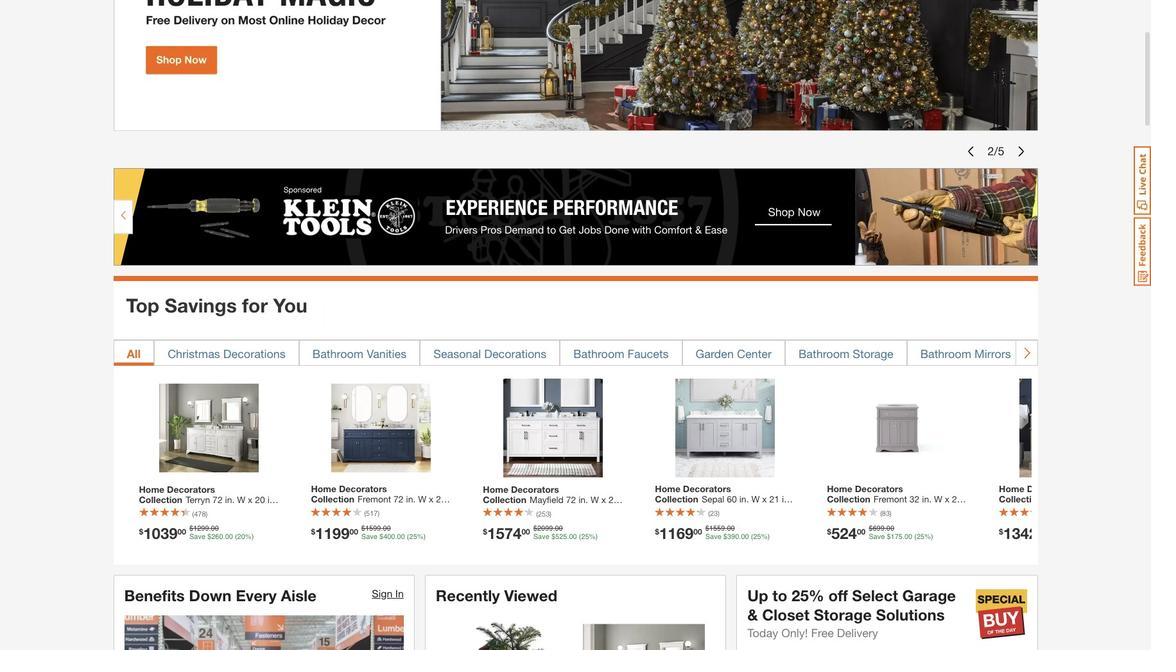 Task type: describe. For each thing, give the bounding box(es) containing it.
h for 524
[[879, 505, 886, 515]]

collection for 1169
[[655, 494, 698, 505]]

sink for 1199
[[404, 505, 421, 515]]

400
[[383, 533, 395, 542]]

( 253 )
[[536, 510, 551, 518]]

christmas
[[168, 347, 220, 361]]

showers button
[[1024, 340, 1096, 366]]

home for 1039
[[139, 484, 164, 495]]

up
[[747, 587, 768, 605]]

260
[[211, 533, 223, 542]]

bath for 1039
[[194, 515, 213, 526]]

478
[[194, 510, 206, 518]]

1169
[[659, 525, 694, 543]]

23
[[710, 510, 718, 518]]

20 inside $ 1039 00 $ 1299 . 00 save $ 260 . 00 ( 20 %)
[[237, 533, 245, 542]]

marble
[[703, 525, 731, 536]]

00 left "699"
[[857, 527, 866, 537]]

524
[[831, 525, 857, 543]]

%) for 1039
[[245, 533, 254, 542]]

bathroom faucets
[[573, 347, 669, 361]]

fremont 72 in. w x 22 in. d x 34 in. h double sink freestanding bath vanity in navy blue with gray granite top
[[311, 494, 446, 536]]

in
[[395, 588, 404, 600]]

decorators for 1039
[[167, 484, 215, 495]]

. right 1299
[[223, 533, 225, 542]]

fremont 32 in. w x 22 in. d x 34 in. h single sink freestanding bath vanity in gray with gray granite top
[[827, 494, 962, 536]]

34 for 1574
[[511, 505, 521, 515]]

engineered inside mayfield 72 in. w x 22 in. d x 34 in. h double sink bath vanity in white with white engineered stone top
[[483, 525, 528, 536]]

sink for 1574
[[576, 505, 593, 515]]

in for 1039
[[242, 515, 249, 526]]

freestanding for 1199
[[311, 515, 363, 526]]

. right 1559
[[739, 533, 741, 542]]

sepal
[[702, 494, 724, 505]]

bathroom mirrors
[[920, 347, 1011, 361]]

decorators for 1169
[[683, 484, 731, 495]]

. right "699"
[[903, 533, 905, 542]]

collection for 1574
[[483, 494, 526, 505]]

closet
[[762, 606, 810, 624]]

$ 524 00 $ 699 . 00 save $ 175 . 00 ( 25 %)
[[827, 525, 933, 543]]

home for 524
[[827, 484, 852, 495]]

fremont 32 in. w x 22 in. d x 34 in. h single sink freestanding bath vanity in gray with gray granite top image
[[847, 379, 947, 478]]

home for 1169
[[655, 484, 680, 495]]

home decorators collection for 524
[[827, 484, 903, 505]]

in inside sepal 60 in. w x 21 in. d x 34 in. h double sink bath vanity in dove gray with white engineered marble top
[[682, 515, 689, 526]]

. left 260
[[209, 525, 211, 533]]

to
[[772, 587, 787, 605]]

viewed
[[504, 587, 557, 605]]

fresh norfolk island pine indoor plant in 4 in. decor pot, avg. shipping height 10 in. tall image
[[451, 618, 573, 650]]

garage
[[902, 587, 956, 605]]

with for 1169
[[736, 515, 753, 526]]

vanity for 524
[[903, 515, 927, 526]]

$ 1574 00 $ 2099 . 00 save $ 525 . 00 ( 25 %)
[[483, 525, 598, 543]]

%) for 524
[[925, 533, 933, 542]]

( 23 )
[[708, 510, 720, 518]]

bathroom storage button
[[785, 340, 907, 366]]

with inside mayfield 72 in. w x 22 in. d x 34 in. h double sink bath vanity in white with white engineered stone top
[[545, 515, 561, 526]]

x right mayfield
[[601, 494, 606, 505]]

with inside fremont 72 in. w x 22 in. d x 34 in. h double sink freestanding bath vanity in navy blue with gray granite top
[[331, 525, 348, 536]]

1299
[[193, 525, 209, 533]]

x up 524
[[848, 505, 852, 515]]

with for 1039
[[139, 525, 156, 536]]

seasonal
[[433, 347, 481, 361]]

32
[[910, 494, 920, 505]]

in for 1199
[[414, 515, 421, 526]]

granite inside fremont 72 in. w x 22 in. d x 34 in. h double sink freestanding bath vanity in navy blue with gray granite top
[[372, 525, 402, 536]]

melpark 48 in. w x 22 in. d x 34 in. h single sink bath vanity in antique oak with white engineered marble top image
[[1019, 379, 1119, 478]]

00 right 2099
[[555, 525, 563, 533]]

x left the "21"
[[762, 494, 767, 505]]

with for 524
[[827, 525, 844, 536]]

terryn 72 in. w x 20 in. d x 35 in. h double sink freestanding bath vanity in white with white engineered stone top
[[139, 494, 277, 536]]

next slide image
[[1016, 146, 1026, 156]]

sign in link
[[372, 588, 404, 600]]

garden
[[696, 347, 734, 361]]

previous slide image
[[966, 146, 976, 156]]

w for 1199
[[418, 494, 426, 505]]

h for 1199
[[363, 505, 370, 515]]

. left 390
[[725, 525, 727, 533]]

( inside the $ 524 00 $ 699 . 00 save $ 175 . 00 ( 25 %)
[[914, 533, 917, 542]]

x right the terryn
[[248, 494, 253, 505]]

up to 25% off select garage & closet storage solutions today only! free delivery
[[747, 587, 956, 640]]

top inside "terryn 72 in. w x 20 in. d x 35 in. h double sink freestanding bath vanity in white with white engineered stone top"
[[257, 525, 272, 536]]

00 right 1559
[[727, 525, 735, 533]]

bathroom mirrors button
[[907, 340, 1024, 366]]

decorations for christmas decorations
[[223, 347, 286, 361]]

you
[[273, 294, 307, 317]]

bath inside sepal 60 in. w x 21 in. d x 34 in. h double sink bath vanity in dove gray with white engineered marble top
[[756, 505, 774, 515]]

bath for 1199
[[366, 515, 385, 526]]

vanity inside mayfield 72 in. w x 22 in. d x 34 in. h double sink bath vanity in white with white engineered stone top
[[483, 515, 507, 526]]

25%
[[792, 587, 824, 605]]

feedback link image
[[1134, 217, 1151, 286]]

x left 35
[[148, 505, 152, 515]]

2
[[988, 144, 994, 158]]

6 collection from the left
[[999, 494, 1042, 505]]

( up "699"
[[880, 510, 882, 518]]

bathroom for bathroom mirrors
[[920, 347, 971, 361]]

showers
[[1038, 347, 1083, 361]]

00 right 390
[[741, 533, 749, 542]]

35
[[155, 505, 165, 515]]

bath inside mayfield 72 in. w x 22 in. d x 34 in. h double sink bath vanity in white with white engineered stone top
[[596, 505, 614, 515]]

double for 1574
[[544, 505, 573, 515]]

bathroom for bathroom storage
[[799, 347, 850, 361]]

( 517 )
[[364, 510, 379, 518]]

00 left 2099
[[522, 527, 530, 537]]

0 vertical spatial terryn 72 in. w x 20 in. d x 35 in. h double sink freestanding bath vanity in white with white engineered stone top image
[[159, 379, 259, 478]]

save for 1199
[[361, 533, 377, 542]]

fremont 72 in. w x 22 in. d x 34 in. h double sink freestanding bath vanity in navy blue with gray granite top image
[[331, 379, 431, 478]]

x up "1199"
[[332, 505, 336, 515]]

double for 1169
[[704, 505, 733, 515]]

home for 1574
[[483, 484, 508, 495]]

1599
[[365, 525, 381, 533]]

vanity inside sepal 60 in. w x 21 in. d x 34 in. h double sink bath vanity in dove gray with white engineered marble top
[[655, 515, 679, 526]]

home decorators collection for 1169
[[655, 484, 731, 505]]

&
[[747, 606, 758, 624]]

w for 1039
[[237, 494, 245, 505]]

00 right 260
[[225, 533, 233, 542]]

top up all button
[[126, 294, 159, 317]]

in for 524
[[930, 515, 937, 526]]

) for 1039
[[206, 510, 207, 518]]

( down the terryn
[[192, 510, 194, 518]]

center
[[737, 347, 772, 361]]

x up "1169"
[[664, 505, 668, 515]]

select
[[852, 587, 898, 605]]

00 left 1299
[[178, 527, 186, 537]]

175
[[891, 533, 903, 542]]

mirrors
[[975, 347, 1011, 361]]

22 for 1199
[[436, 494, 446, 505]]

w for 1574
[[591, 494, 599, 505]]

) for 1169
[[718, 510, 720, 518]]

decorations for seasonal decorations
[[484, 347, 546, 361]]

granite inside 'fremont 32 in. w x 22 in. d x 34 in. h single sink freestanding bath vanity in gray with gray granite top'
[[868, 525, 897, 536]]

bathroom vanities
[[313, 347, 407, 361]]

free delivery
[[811, 626, 878, 640]]

all button
[[113, 340, 154, 366]]

bathroom for bathroom vanities
[[313, 347, 363, 361]]

sink for 1169
[[736, 505, 753, 515]]

60
[[727, 494, 737, 505]]

vanities
[[367, 347, 407, 361]]

sign
[[372, 588, 392, 600]]

today only!
[[747, 626, 808, 640]]

( up 1599
[[364, 510, 366, 518]]

6 decorators from the left
[[1027, 484, 1075, 495]]

w for 1169
[[751, 494, 760, 505]]

christmas decorations
[[168, 347, 286, 361]]

every
[[236, 587, 277, 605]]

5
[[998, 144, 1004, 158]]

down
[[189, 587, 231, 605]]

. left 525
[[553, 525, 555, 533]]

live chat image
[[1134, 146, 1151, 215]]

( 83 )
[[880, 510, 892, 518]]

seasonal decorations
[[433, 347, 546, 361]]

mayfield
[[530, 494, 564, 505]]

garden center button
[[682, 340, 785, 366]]

$ 1342
[[999, 525, 1038, 543]]

decorators for 524
[[855, 484, 903, 495]]

blue
[[311, 525, 329, 536]]

top inside mayfield 72 in. w x 22 in. d x 34 in. h double sink bath vanity in white with white engineered stone top
[[557, 525, 572, 536]]



Task type: locate. For each thing, give the bounding box(es) containing it.
d up "1169"
[[655, 505, 661, 515]]

vanity left the 253
[[483, 515, 507, 526]]

x up navy
[[429, 494, 434, 505]]

double for 1199
[[372, 505, 401, 515]]

$ 1199 00 $ 1599 . 00 save $ 400 . 00 ( 25 %)
[[311, 525, 426, 543]]

w inside mayfield 72 in. w x 22 in. d x 34 in. h double sink bath vanity in white with white engineered stone top
[[591, 494, 599, 505]]

home up "1169"
[[655, 484, 680, 495]]

sink inside mayfield 72 in. w x 22 in. d x 34 in. h double sink bath vanity in white with white engineered stone top
[[576, 505, 593, 515]]

3 %) from the left
[[589, 533, 598, 542]]

w left the "21"
[[751, 494, 760, 505]]

2 ) from the left
[[378, 510, 379, 518]]

72
[[213, 494, 223, 505], [394, 494, 404, 505], [566, 494, 576, 505]]

2 collection from the left
[[311, 494, 354, 505]]

d for 524
[[839, 505, 845, 515]]

22 for 1574
[[609, 494, 619, 505]]

white
[[251, 515, 274, 526], [519, 515, 542, 526], [564, 515, 587, 526], [755, 515, 778, 526], [158, 525, 181, 536]]

home decorators collection for 1039
[[139, 484, 215, 505]]

4 decorators from the left
[[683, 484, 731, 495]]

save left 175
[[869, 533, 885, 542]]

3 double from the left
[[544, 505, 573, 515]]

all
[[127, 347, 141, 361]]

h left ( 23 )
[[695, 505, 702, 515]]

d inside sepal 60 in. w x 21 in. d x 34 in. h double sink bath vanity in dove gray with white engineered marble top
[[655, 505, 661, 515]]

25 right 400 at bottom left
[[409, 533, 417, 542]]

w inside "terryn 72 in. w x 20 in. d x 35 in. h double sink freestanding bath vanity in white with white engineered stone top"
[[237, 494, 245, 505]]

collection for 1039
[[139, 494, 182, 505]]

3 vanity from the left
[[483, 515, 507, 526]]

3 decorators from the left
[[511, 484, 559, 495]]

4 d from the left
[[655, 505, 661, 515]]

save inside $ 1574 00 $ 2099 . 00 save $ 525 . 00 ( 25 %)
[[533, 533, 549, 542]]

fremont for 1199
[[358, 494, 391, 505]]

%) inside $ 1574 00 $ 2099 . 00 save $ 525 . 00 ( 25 %)
[[589, 533, 598, 542]]

34 for 1169
[[671, 505, 681, 515]]

top right 260
[[257, 525, 272, 536]]

20 right the terryn
[[255, 494, 265, 505]]

2 vanity from the left
[[387, 515, 411, 526]]

22 inside fremont 72 in. w x 22 in. d x 34 in. h double sink freestanding bath vanity in navy blue with gray granite top
[[436, 494, 446, 505]]

72 for 1039
[[213, 494, 223, 505]]

0 horizontal spatial fremont
[[358, 494, 391, 505]]

20 right 260
[[237, 533, 245, 542]]

%) for 1199
[[417, 533, 426, 542]]

72 inside fremont 72 in. w x 22 in. d x 34 in. h double sink freestanding bath vanity in navy blue with gray granite top
[[394, 494, 404, 505]]

2 34 from the left
[[511, 505, 521, 515]]

1 engineered from the left
[[184, 525, 229, 536]]

3 home from the left
[[483, 484, 508, 495]]

with inside "terryn 72 in. w x 20 in. d x 35 in. h double sink freestanding bath vanity in white with white engineered stone top"
[[139, 525, 156, 536]]

1 fremont from the left
[[358, 494, 391, 505]]

save for 1574
[[533, 533, 549, 542]]

faucets
[[628, 347, 669, 361]]

1 w from the left
[[237, 494, 245, 505]]

00 down dove
[[694, 527, 702, 537]]

save left 390
[[705, 533, 721, 542]]

double inside "terryn 72 in. w x 20 in. d x 35 in. h double sink freestanding bath vanity in white with white engineered stone top"
[[188, 505, 217, 515]]

0 vertical spatial storage
[[853, 347, 893, 361]]

single
[[888, 505, 913, 515]]

bathroom inside button
[[799, 347, 850, 361]]

d for 1199
[[323, 505, 329, 515]]

2 granite from the left
[[868, 525, 897, 536]]

( right 525
[[579, 533, 581, 542]]

21
[[769, 494, 779, 505]]

for
[[242, 294, 268, 317]]

1 22 from the left
[[436, 494, 446, 505]]

freestanding inside 'fremont 32 in. w x 22 in. d x 34 in. h single sink freestanding bath vanity in gray with gray granite top'
[[827, 515, 879, 526]]

bathroom faucets button
[[560, 340, 682, 366]]

top inside sepal 60 in. w x 21 in. d x 34 in. h double sink bath vanity in dove gray with white engineered marble top
[[733, 525, 748, 536]]

bath for 524
[[882, 515, 901, 526]]

0 horizontal spatial freestanding
[[139, 515, 191, 526]]

1 double from the left
[[188, 505, 217, 515]]

home up $ 1342
[[999, 484, 1024, 495]]

collection up 1574
[[483, 494, 526, 505]]

mayfield 72 in. w x 22 in. d x 34 in. h double sink bath vanity in white with white engineered stone top image
[[503, 379, 603, 478]]

1 in from the left
[[242, 515, 249, 526]]

4 sink from the left
[[736, 505, 753, 515]]

sign in card banner image
[[124, 616, 404, 650]]

fremont
[[358, 494, 391, 505], [874, 494, 907, 505]]

3 34 from the left
[[671, 505, 681, 515]]

h inside mayfield 72 in. w x 22 in. d x 34 in. h double sink bath vanity in white with white engineered stone top
[[535, 505, 542, 515]]

seasonal decorations button
[[420, 340, 560, 366]]

w right the terryn
[[237, 494, 245, 505]]

3 ) from the left
[[550, 510, 551, 518]]

20 inside "terryn 72 in. w x 20 in. d x 35 in. h double sink freestanding bath vanity in white with white engineered stone top"
[[255, 494, 265, 505]]

34 inside fremont 72 in. w x 22 in. d x 34 in. h double sink freestanding bath vanity in navy blue with gray granite top
[[339, 505, 349, 515]]

2 72 from the left
[[394, 494, 404, 505]]

engineered
[[184, 525, 229, 536], [483, 525, 528, 536], [655, 525, 700, 536]]

vanity inside "terryn 72 in. w x 20 in. d x 35 in. h double sink freestanding bath vanity in white with white engineered stone top"
[[215, 515, 239, 526]]

save
[[189, 533, 205, 542], [361, 533, 377, 542], [533, 533, 549, 542], [705, 533, 721, 542], [869, 533, 885, 542]]

dove
[[691, 515, 712, 526]]

collection
[[139, 494, 182, 505], [311, 494, 354, 505], [483, 494, 526, 505], [655, 494, 698, 505], [827, 494, 870, 505], [999, 494, 1042, 505]]

collection up 1039
[[139, 494, 182, 505]]

home decorators collection link
[[999, 484, 1139, 536]]

2 / 5
[[988, 144, 1004, 158]]

( right 390
[[751, 533, 753, 542]]

%) inside $ 1039 00 $ 1299 . 00 save $ 260 . 00 ( 20 %)
[[245, 533, 254, 542]]

x right 32
[[945, 494, 950, 505]]

25 for 1169
[[753, 533, 761, 542]]

1342
[[1003, 525, 1038, 543]]

in inside 'fremont 32 in. w x 22 in. d x 34 in. h single sink freestanding bath vanity in gray with gray granite top'
[[930, 515, 937, 526]]

1 34 from the left
[[339, 505, 349, 515]]

1 horizontal spatial 22
[[609, 494, 619, 505]]

2 w from the left
[[418, 494, 426, 505]]

w inside sepal 60 in. w x 21 in. d x 34 in. h double sink bath vanity in dove gray with white engineered marble top
[[751, 494, 760, 505]]

4 h from the left
[[695, 505, 702, 515]]

fremont for 524
[[874, 494, 907, 505]]

home decorators collection for 1574
[[483, 484, 559, 505]]

engineered left "marble"
[[655, 525, 700, 536]]

00 right 400 at bottom left
[[397, 533, 405, 542]]

benefits
[[124, 587, 185, 605]]

%) right 525
[[589, 533, 598, 542]]

1 decorators from the left
[[167, 484, 215, 495]]

navy
[[423, 515, 443, 526]]

d inside mayfield 72 in. w x 22 in. d x 34 in. h double sink bath vanity in white with white engineered stone top
[[495, 505, 501, 515]]

4 ) from the left
[[718, 510, 720, 518]]

h left ( 478 )
[[179, 505, 186, 515]]

%) down navy
[[417, 533, 426, 542]]

4 %) from the left
[[761, 533, 770, 542]]

1559
[[709, 525, 725, 533]]

1 vertical spatial storage
[[814, 606, 872, 624]]

save for 1169
[[705, 533, 721, 542]]

1 %) from the left
[[245, 533, 254, 542]]

d
[[139, 505, 145, 515], [323, 505, 329, 515], [495, 505, 501, 515], [655, 505, 661, 515], [839, 505, 845, 515]]

5 in from the left
[[930, 515, 937, 526]]

4 home from the left
[[655, 484, 680, 495]]

top savings for you
[[126, 294, 307, 317]]

freestanding inside fremont 72 in. w x 22 in. d x 34 in. h double sink freestanding bath vanity in navy blue with gray granite top
[[311, 515, 363, 526]]

72 inside mayfield 72 in. w x 22 in. d x 34 in. h double sink bath vanity in white with white engineered stone top
[[566, 494, 576, 505]]

2 horizontal spatial engineered
[[655, 525, 700, 536]]

25 right 175
[[917, 533, 925, 542]]

1 horizontal spatial fremont
[[874, 494, 907, 505]]

terryn
[[186, 494, 210, 505]]

1 h from the left
[[179, 505, 186, 515]]

gray inside sepal 60 in. w x 21 in. d x 34 in. h double sink bath vanity in dove gray with white engineered marble top
[[714, 515, 734, 526]]

in inside "terryn 72 in. w x 20 in. d x 35 in. h double sink freestanding bath vanity in white with white engineered stone top"
[[242, 515, 249, 526]]

home decorators collection for 1199
[[311, 484, 387, 505]]

00 right "699"
[[886, 525, 894, 533]]

. right 1599
[[395, 533, 397, 542]]

253
[[538, 510, 550, 518]]

525
[[555, 533, 567, 542]]

25 right 525
[[581, 533, 589, 542]]

. right 2099
[[567, 533, 569, 542]]

sink inside "terryn 72 in. w x 20 in. d x 35 in. h double sink freestanding bath vanity in white with white engineered stone top"
[[220, 505, 237, 515]]

stone inside mayfield 72 in. w x 22 in. d x 34 in. h double sink bath vanity in white with white engineered stone top
[[531, 525, 554, 536]]

vanity for 1199
[[387, 515, 411, 526]]

collection up 1342
[[999, 494, 1042, 505]]

in right single
[[930, 515, 937, 526]]

engineered for 1169
[[655, 525, 700, 536]]

fremont up 517
[[358, 494, 391, 505]]

home for 1199
[[311, 484, 336, 495]]

sink right 478
[[220, 505, 237, 515]]

22
[[436, 494, 446, 505], [609, 494, 619, 505], [952, 494, 962, 505]]

double inside fremont 72 in. w x 22 in. d x 34 in. h double sink freestanding bath vanity in navy blue with gray granite top
[[372, 505, 401, 515]]

00 right 1599
[[383, 525, 391, 533]]

vanity left dove
[[655, 515, 679, 526]]

2099
[[537, 525, 553, 533]]

bath inside 'fremont 32 in. w x 22 in. d x 34 in. h single sink freestanding bath vanity in gray with gray granite top'
[[882, 515, 901, 526]]

aisle
[[281, 587, 317, 605]]

3 collection from the left
[[483, 494, 526, 505]]

3 home decorators collection from the left
[[483, 484, 559, 505]]

1 ) from the left
[[206, 510, 207, 518]]

storage inside up to 25% off select garage & closet storage solutions today only! free delivery
[[814, 606, 872, 624]]

( right 260
[[235, 533, 237, 542]]

decorators for 1574
[[511, 484, 559, 495]]

freestanding for 524
[[827, 515, 879, 526]]

vanity inside 'fremont 32 in. w x 22 in. d x 34 in. h single sink freestanding bath vanity in gray with gray granite top'
[[903, 515, 927, 526]]

h inside 'fremont 32 in. w x 22 in. d x 34 in. h single sink freestanding bath vanity in gray with gray granite top'
[[879, 505, 886, 515]]

vanity for 1039
[[215, 515, 239, 526]]

double for 1039
[[188, 505, 217, 515]]

1 horizontal spatial terryn 72 in. w x 20 in. d x 35 in. h double sink freestanding bath vanity in white with white engineered stone top image
[[583, 618, 705, 650]]

d inside fremont 72 in. w x 22 in. d x 34 in. h double sink freestanding bath vanity in navy blue with gray granite top
[[323, 505, 329, 515]]

72 for 1199
[[394, 494, 404, 505]]

2 horizontal spatial freestanding
[[827, 515, 879, 526]]

w inside fremont 72 in. w x 22 in. d x 34 in. h double sink freestanding bath vanity in navy blue with gray granite top
[[418, 494, 426, 505]]

/
[[994, 144, 998, 158]]

%) inside $ 1199 00 $ 1599 . 00 save $ 400 . 00 ( 25 %)
[[417, 533, 426, 542]]

top right 400 at bottom left
[[404, 525, 419, 536]]

1 72 from the left
[[213, 494, 223, 505]]

sign in
[[372, 588, 404, 600]]

%) inside $ 1169 00 $ 1559 . 00 save $ 390 . 00 ( 25 %)
[[761, 533, 770, 542]]

. left 175
[[884, 525, 886, 533]]

recently
[[436, 587, 500, 605]]

1 sink from the left
[[220, 505, 237, 515]]

2 horizontal spatial 72
[[566, 494, 576, 505]]

stone down the 253
[[531, 525, 554, 536]]

freestanding for 1039
[[139, 515, 191, 526]]

3 sink from the left
[[576, 505, 593, 515]]

( 478 )
[[192, 510, 207, 518]]

engineered for 1039
[[184, 525, 229, 536]]

1 d from the left
[[139, 505, 145, 515]]

2 decorations from the left
[[484, 347, 546, 361]]

in left the 253
[[510, 515, 517, 526]]

5 collection from the left
[[827, 494, 870, 505]]

x up 1574
[[504, 505, 508, 515]]

h inside fremont 72 in. w x 22 in. d x 34 in. h double sink freestanding bath vanity in navy blue with gray granite top
[[363, 505, 370, 515]]

in.
[[225, 494, 235, 505], [268, 494, 277, 505], [406, 494, 416, 505], [579, 494, 588, 505], [739, 494, 749, 505], [782, 494, 791, 505], [922, 494, 932, 505], [167, 505, 177, 515], [311, 505, 320, 515], [351, 505, 361, 515], [483, 505, 492, 515], [523, 505, 533, 515], [683, 505, 693, 515], [827, 505, 836, 515], [867, 505, 877, 515]]

home up 1574
[[483, 484, 508, 495]]

d up 524
[[839, 505, 845, 515]]

d for 1169
[[655, 505, 661, 515]]

decorators for 1199
[[339, 484, 387, 495]]

save for 524
[[869, 533, 885, 542]]

top down single
[[900, 525, 914, 536]]

3 in from the left
[[510, 515, 517, 526]]

22 inside mayfield 72 in. w x 22 in. d x 34 in. h double sink bath vanity in white with white engineered stone top
[[609, 494, 619, 505]]

25 for 1574
[[581, 533, 589, 542]]

2 d from the left
[[323, 505, 329, 515]]

home up 35
[[139, 484, 164, 495]]

w
[[237, 494, 245, 505], [418, 494, 426, 505], [591, 494, 599, 505], [751, 494, 760, 505], [934, 494, 942, 505]]

5 sink from the left
[[916, 505, 933, 515]]

vanity down 32
[[903, 515, 927, 526]]

in inside mayfield 72 in. w x 22 in. d x 34 in. h double sink bath vanity in white with white engineered stone top
[[510, 515, 517, 526]]

w right 32
[[934, 494, 942, 505]]

0 horizontal spatial engineered
[[184, 525, 229, 536]]

( inside $ 1199 00 $ 1599 . 00 save $ 400 . 00 ( 25 %)
[[407, 533, 409, 542]]

5 home decorators collection from the left
[[827, 484, 903, 505]]

in right 1299
[[242, 515, 249, 526]]

( inside $ 1574 00 $ 2099 . 00 save $ 525 . 00 ( 25 %)
[[579, 533, 581, 542]]

4 home decorators collection from the left
[[655, 484, 731, 505]]

bath inside fremont 72 in. w x 22 in. d x 34 in. h double sink freestanding bath vanity in navy blue with gray granite top
[[366, 515, 385, 526]]

%) inside the $ 524 00 $ 699 . 00 save $ 175 . 00 ( 25 %)
[[925, 533, 933, 542]]

3 w from the left
[[591, 494, 599, 505]]

3 22 from the left
[[952, 494, 962, 505]]

w right mayfield
[[591, 494, 599, 505]]

1 vanity from the left
[[215, 515, 239, 526]]

bath
[[596, 505, 614, 515], [756, 505, 774, 515], [194, 515, 213, 526], [366, 515, 385, 526], [882, 515, 901, 526]]

h inside "terryn 72 in. w x 20 in. d x 35 in. h double sink freestanding bath vanity in white with white engineered stone top"
[[179, 505, 186, 515]]

collection up 524
[[827, 494, 870, 505]]

4 bathroom from the left
[[920, 347, 971, 361]]

top inside 'fremont 32 in. w x 22 in. d x 34 in. h single sink freestanding bath vanity in gray with gray granite top'
[[900, 525, 914, 536]]

decorations inside "button"
[[484, 347, 546, 361]]

collection up blue on the bottom
[[311, 494, 354, 505]]

1 horizontal spatial 20
[[255, 494, 265, 505]]

3 d from the left
[[495, 505, 501, 515]]

h inside sepal 60 in. w x 21 in. d x 34 in. h double sink bath vanity in dove gray with white engineered marble top
[[695, 505, 702, 515]]

25 inside the $ 524 00 $ 699 . 00 save $ 175 . 00 ( 25 %)
[[917, 533, 925, 542]]

in inside fremont 72 in. w x 22 in. d x 34 in. h double sink freestanding bath vanity in navy blue with gray granite top
[[414, 515, 421, 526]]

2 %) from the left
[[417, 533, 426, 542]]

1 home from the left
[[139, 484, 164, 495]]

34 inside mayfield 72 in. w x 22 in. d x 34 in. h double sink bath vanity in white with white engineered stone top
[[511, 505, 521, 515]]

sink inside fremont 72 in. w x 22 in. d x 34 in. h double sink freestanding bath vanity in navy blue with gray granite top
[[404, 505, 421, 515]]

3 bathroom from the left
[[799, 347, 850, 361]]

34 for 1199
[[339, 505, 349, 515]]

fremont inside fremont 72 in. w x 22 in. d x 34 in. h double sink freestanding bath vanity in navy blue with gray granite top
[[358, 494, 391, 505]]

00 right 525
[[569, 533, 577, 542]]

0 horizontal spatial 20
[[237, 533, 245, 542]]

25 inside $ 1574 00 $ 2099 . 00 save $ 525 . 00 ( 25 %)
[[581, 533, 589, 542]]

72 for 1574
[[566, 494, 576, 505]]

vanity
[[215, 515, 239, 526], [387, 515, 411, 526], [483, 515, 507, 526], [655, 515, 679, 526], [903, 515, 927, 526]]

72 inside "terryn 72 in. w x 20 in. d x 35 in. h double sink freestanding bath vanity in white with white engineered stone top"
[[213, 494, 223, 505]]

4 in from the left
[[682, 515, 689, 526]]

( down 'sepal'
[[708, 510, 710, 518]]

savings
[[165, 294, 237, 317]]

34 inside 'fremont 32 in. w x 22 in. d x 34 in. h single sink freestanding bath vanity in gray with gray granite top'
[[855, 505, 865, 515]]

save inside $ 1039 00 $ 1299 . 00 save $ 260 . 00 ( 20 %)
[[189, 533, 205, 542]]

00 left 1599
[[350, 527, 358, 537]]

stone right 260
[[231, 525, 255, 536]]

72 right mayfield
[[566, 494, 576, 505]]

1 bathroom from the left
[[313, 347, 363, 361]]

decorations
[[223, 347, 286, 361], [484, 347, 546, 361]]

sink right single
[[916, 505, 933, 515]]

5 d from the left
[[839, 505, 845, 515]]

sink inside sepal 60 in. w x 21 in. d x 34 in. h double sink bath vanity in dove gray with white engineered marble top
[[736, 505, 753, 515]]

recently viewed
[[436, 587, 557, 605]]

. left 400 at bottom left
[[381, 525, 383, 533]]

granite down ( 517 )
[[372, 525, 402, 536]]

d up 1574
[[495, 505, 501, 515]]

collection for 1199
[[311, 494, 354, 505]]

3 save from the left
[[533, 533, 549, 542]]

2 home decorators collection from the left
[[311, 484, 387, 505]]

bath inside "terryn 72 in. w x 20 in. d x 35 in. h double sink freestanding bath vanity in white with white engineered stone top"
[[194, 515, 213, 526]]

5 %) from the left
[[925, 533, 933, 542]]

stone
[[231, 525, 255, 536], [531, 525, 554, 536]]

bathroom for bathroom faucets
[[573, 347, 624, 361]]

h for 1574
[[535, 505, 542, 515]]

34 inside sepal 60 in. w x 21 in. d x 34 in. h double sink bath vanity in dove gray with white engineered marble top
[[671, 505, 681, 515]]

double inside mayfield 72 in. w x 22 in. d x 34 in. h double sink bath vanity in white with white engineered stone top
[[544, 505, 573, 515]]

fremont up the 83
[[874, 494, 907, 505]]

00 right 1299
[[211, 525, 219, 533]]

double inside sepal 60 in. w x 21 in. d x 34 in. h double sink bath vanity in dove gray with white engineered marble top
[[704, 505, 733, 515]]

d inside "terryn 72 in. w x 20 in. d x 35 in. h double sink freestanding bath vanity in white with white engineered stone top"
[[139, 505, 145, 515]]

home
[[139, 484, 164, 495], [311, 484, 336, 495], [483, 484, 508, 495], [655, 484, 680, 495], [827, 484, 852, 495], [999, 484, 1024, 495]]

3 engineered from the left
[[655, 525, 700, 536]]

decorations inside button
[[223, 347, 286, 361]]

3 25 from the left
[[753, 533, 761, 542]]

34 up 1574
[[511, 505, 521, 515]]

engineered inside sepal 60 in. w x 21 in. d x 34 in. h double sink bath vanity in dove gray with white engineered marble top
[[655, 525, 700, 536]]

granite down "( 83 )"
[[868, 525, 897, 536]]

sink for 1039
[[220, 505, 237, 515]]

34 for 524
[[855, 505, 865, 515]]

decorators up ( 517 )
[[339, 484, 387, 495]]

2 bathroom from the left
[[573, 347, 624, 361]]

gray inside fremont 72 in. w x 22 in. d x 34 in. h double sink freestanding bath vanity in navy blue with gray granite top
[[351, 525, 370, 536]]

1 horizontal spatial engineered
[[483, 525, 528, 536]]

517
[[366, 510, 378, 518]]

special buy logo image
[[975, 589, 1027, 640]]

0 horizontal spatial terryn 72 in. w x 20 in. d x 35 in. h double sink freestanding bath vanity in white with white engineered stone top image
[[159, 379, 259, 478]]

%) for 1574
[[589, 533, 598, 542]]

home decorators collection inside home decorators collection link
[[999, 484, 1075, 505]]

4 25 from the left
[[917, 533, 925, 542]]

decorations right seasonal at the bottom left of the page
[[484, 347, 546, 361]]

white inside sepal 60 in. w x 21 in. d x 34 in. h double sink bath vanity in dove gray with white engineered marble top
[[755, 515, 778, 526]]

2 engineered from the left
[[483, 525, 528, 536]]

4 double from the left
[[704, 505, 733, 515]]

d for 1574
[[495, 505, 501, 515]]

off
[[828, 587, 848, 605]]

engineered left 2099
[[483, 525, 528, 536]]

3 72 from the left
[[566, 494, 576, 505]]

x
[[248, 494, 253, 505], [429, 494, 434, 505], [601, 494, 606, 505], [762, 494, 767, 505], [945, 494, 950, 505], [148, 505, 152, 515], [332, 505, 336, 515], [504, 505, 508, 515], [664, 505, 668, 515], [848, 505, 852, 515]]

stone inside "terryn 72 in. w x 20 in. d x 35 in. h double sink freestanding bath vanity in white with white engineered stone top"
[[231, 525, 255, 536]]

2 in from the left
[[414, 515, 421, 526]]

( inside $ 1169 00 $ 1559 . 00 save $ 390 . 00 ( 25 %)
[[751, 533, 753, 542]]

save inside $ 1169 00 $ 1559 . 00 save $ 390 . 00 ( 25 %)
[[705, 533, 721, 542]]

1 granite from the left
[[372, 525, 402, 536]]

1 vertical spatial terryn 72 in. w x 20 in. d x 35 in. h double sink freestanding bath vanity in white with white engineered stone top image
[[583, 618, 705, 650]]

$ 1169 00 $ 1559 . 00 save $ 390 . 00 ( 25 %)
[[655, 525, 770, 543]]

1 save from the left
[[189, 533, 205, 542]]

83
[[882, 510, 890, 518]]

home decorators collection up 478
[[139, 484, 215, 505]]

5 ) from the left
[[890, 510, 892, 518]]

sepal 60 in. w x 21 in. d x 34 in. h double sink bath vanity in dove gray with white engineered marble top
[[655, 494, 791, 536]]

1 horizontal spatial decorations
[[484, 347, 546, 361]]

h left single
[[879, 505, 886, 515]]

granite
[[372, 525, 402, 536], [868, 525, 897, 536]]

home decorators collection
[[139, 484, 215, 505], [311, 484, 387, 505], [483, 484, 559, 505], [655, 484, 731, 505], [827, 484, 903, 505], [999, 484, 1075, 505]]

christmas decorations button
[[154, 340, 299, 366]]

terryn 72 in. w x 20 in. d x 35 in. h double sink freestanding bath vanity in white with white engineered stone top image
[[159, 379, 259, 478], [583, 618, 705, 650]]

sink for 524
[[916, 505, 933, 515]]

) for 1574
[[550, 510, 551, 518]]

save left 400 at bottom left
[[361, 533, 377, 542]]

390
[[727, 533, 739, 542]]

5 w from the left
[[934, 494, 942, 505]]

1 25 from the left
[[409, 533, 417, 542]]

in
[[242, 515, 249, 526], [414, 515, 421, 526], [510, 515, 517, 526], [682, 515, 689, 526], [930, 515, 937, 526]]

22 for 524
[[952, 494, 962, 505]]

) for 1199
[[378, 510, 379, 518]]

25 inside $ 1199 00 $ 1599 . 00 save $ 400 . 00 ( 25 %)
[[409, 533, 417, 542]]

1 vertical spatial 20
[[237, 533, 245, 542]]

25 for 524
[[917, 533, 925, 542]]

1 horizontal spatial 72
[[394, 494, 404, 505]]

top right 2099
[[557, 525, 572, 536]]

top inside fremont 72 in. w x 22 in. d x 34 in. h double sink freestanding bath vanity in navy blue with gray granite top
[[404, 525, 419, 536]]

w for 524
[[934, 494, 942, 505]]

next arrow image
[[1021, 347, 1032, 360]]

with inside sepal 60 in. w x 21 in. d x 34 in. h double sink bath vanity in dove gray with white engineered marble top
[[736, 515, 753, 526]]

2 decorators from the left
[[339, 484, 387, 495]]

34
[[339, 505, 349, 515], [511, 505, 521, 515], [671, 505, 681, 515], [855, 505, 865, 515]]

2 double from the left
[[372, 505, 401, 515]]

1 horizontal spatial granite
[[868, 525, 897, 536]]

freestanding left the 83
[[827, 515, 879, 526]]

4 vanity from the left
[[655, 515, 679, 526]]

d for 1039
[[139, 505, 145, 515]]

3 freestanding from the left
[[827, 515, 879, 526]]

$ 1039 00 $ 1299 . 00 save $ 260 . 00 ( 20 %)
[[139, 525, 254, 543]]

1 freestanding from the left
[[139, 515, 191, 526]]

1199
[[315, 525, 350, 543]]

1039
[[143, 525, 178, 543]]

2 22 from the left
[[609, 494, 619, 505]]

25 for 1199
[[409, 533, 417, 542]]

5 save from the left
[[869, 533, 885, 542]]

0 vertical spatial 20
[[255, 494, 265, 505]]

2 sink from the left
[[404, 505, 421, 515]]

image for 30nov2023-hp-bau-mw44-45-hero2-holidaydecor image
[[113, 0, 1038, 131]]

storage inside button
[[853, 347, 893, 361]]

6 home from the left
[[999, 484, 1024, 495]]

00 right 175
[[905, 533, 912, 542]]

%) right 260
[[245, 533, 254, 542]]

2 25 from the left
[[581, 533, 589, 542]]

1574
[[487, 525, 522, 543]]

2 home from the left
[[311, 484, 336, 495]]

699
[[873, 525, 884, 533]]

vanity inside fremont 72 in. w x 22 in. d x 34 in. h double sink freestanding bath vanity in navy blue with gray granite top
[[387, 515, 411, 526]]

5 home from the left
[[827, 484, 852, 495]]

72 right the terryn
[[213, 494, 223, 505]]

collection for 524
[[827, 494, 870, 505]]

1 horizontal spatial stone
[[531, 525, 554, 536]]

sink inside 'fremont 32 in. w x 22 in. d x 34 in. h single sink freestanding bath vanity in gray with gray granite top'
[[916, 505, 933, 515]]

bathroom storage
[[799, 347, 893, 361]]

3 h from the left
[[535, 505, 542, 515]]

d inside 'fremont 32 in. w x 22 in. d x 34 in. h single sink freestanding bath vanity in gray with gray granite top'
[[839, 505, 845, 515]]

1 stone from the left
[[231, 525, 255, 536]]

1 collection from the left
[[139, 494, 182, 505]]

garden center
[[696, 347, 772, 361]]

5 h from the left
[[879, 505, 886, 515]]

h for 1039
[[179, 505, 186, 515]]

decorators
[[167, 484, 215, 495], [339, 484, 387, 495], [511, 484, 559, 495], [683, 484, 731, 495], [855, 484, 903, 495], [1027, 484, 1075, 495]]

) for 524
[[890, 510, 892, 518]]

decorators up 23
[[683, 484, 731, 495]]

5 vanity from the left
[[903, 515, 927, 526]]

sepal 60 in. w x 21 in. d x 34 in. h double sink bath vanity in dove gray with white engineered marble top image
[[675, 379, 775, 478]]

0 horizontal spatial decorations
[[223, 347, 286, 361]]

1 home decorators collection from the left
[[139, 484, 215, 505]]

%) for 1169
[[761, 533, 770, 542]]

save inside $ 1199 00 $ 1599 . 00 save $ 400 . 00 ( 25 %)
[[361, 533, 377, 542]]

collection up dove
[[655, 494, 698, 505]]

top right 1559
[[733, 525, 748, 536]]

freestanding inside "terryn 72 in. w x 20 in. d x 35 in. h double sink freestanding bath vanity in white with white engineered stone top"
[[139, 515, 191, 526]]

engineered inside "terryn 72 in. w x 20 in. d x 35 in. h double sink freestanding bath vanity in white with white engineered stone top"
[[184, 525, 229, 536]]

( inside $ 1039 00 $ 1299 . 00 save $ 260 . 00 ( 20 %)
[[235, 533, 237, 542]]

save left 260
[[189, 533, 205, 542]]

2 save from the left
[[361, 533, 377, 542]]

4 w from the left
[[751, 494, 760, 505]]

0 horizontal spatial 22
[[436, 494, 446, 505]]

2 h from the left
[[363, 505, 370, 515]]

$ inside $ 1342
[[999, 527, 1003, 537]]

home up blue on the bottom
[[311, 484, 336, 495]]

save inside the $ 524 00 $ 699 . 00 save $ 175 . 00 ( 25 %)
[[869, 533, 885, 542]]

2 freestanding from the left
[[311, 515, 363, 526]]

home decorators collection up the 253
[[483, 484, 559, 505]]

w inside 'fremont 32 in. w x 22 in. d x 34 in. h single sink freestanding bath vanity in gray with gray granite top'
[[934, 494, 942, 505]]

( down mayfield
[[536, 510, 538, 518]]

vanity up 400 at bottom left
[[387, 515, 411, 526]]

6 home decorators collection from the left
[[999, 484, 1075, 505]]

h for 1169
[[695, 505, 702, 515]]

25 inside $ 1169 00 $ 1559 . 00 save $ 390 . 00 ( 25 %)
[[753, 533, 761, 542]]

0 horizontal spatial stone
[[231, 525, 255, 536]]

( right 400 at bottom left
[[407, 533, 409, 542]]

w up navy
[[418, 494, 426, 505]]

4 collection from the left
[[655, 494, 698, 505]]

0 horizontal spatial granite
[[372, 525, 402, 536]]

5 decorators from the left
[[855, 484, 903, 495]]

1 horizontal spatial freestanding
[[311, 515, 363, 526]]

0 horizontal spatial 72
[[213, 494, 223, 505]]

save for 1039
[[189, 533, 205, 542]]

2 horizontal spatial 22
[[952, 494, 962, 505]]

fremont inside 'fremont 32 in. w x 22 in. d x 34 in. h single sink freestanding bath vanity in gray with gray granite top'
[[874, 494, 907, 505]]

22 inside 'fremont 32 in. w x 22 in. d x 34 in. h single sink freestanding bath vanity in gray with gray granite top'
[[952, 494, 962, 505]]



Task type: vqa. For each thing, say whether or not it's contained in the screenshot.


